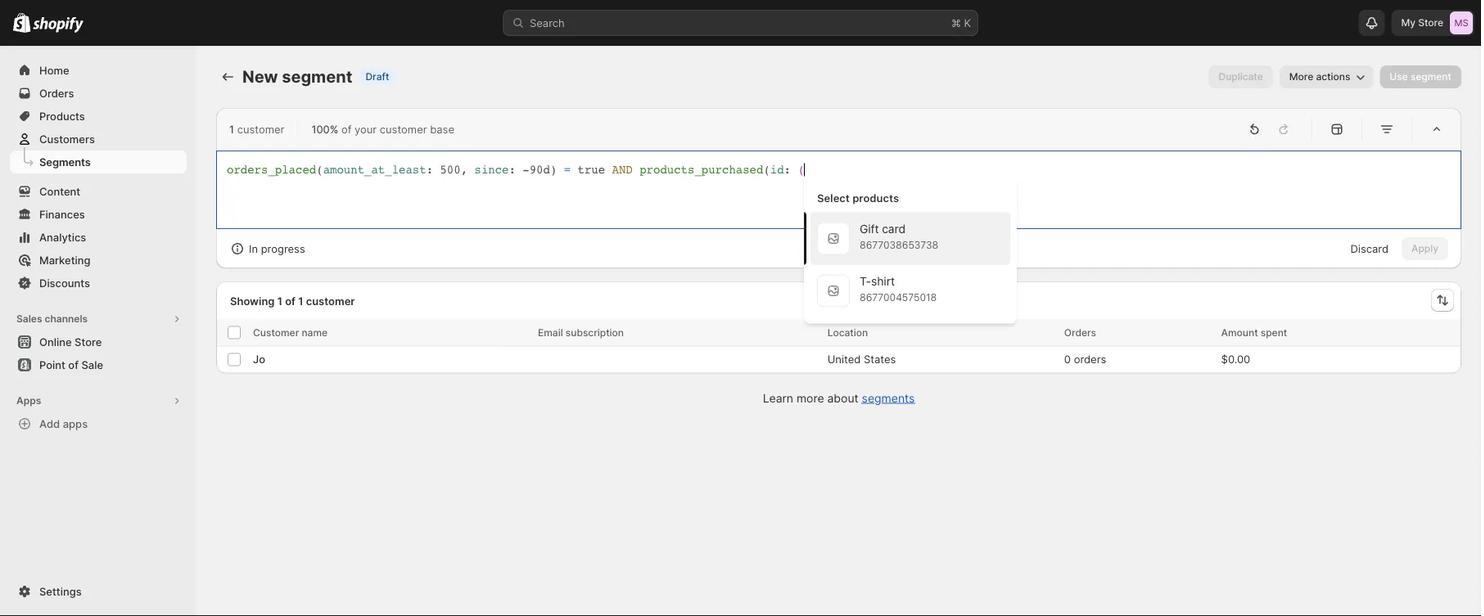 Task type: describe. For each thing, give the bounding box(es) containing it.
subscription
[[566, 327, 624, 339]]

apps
[[16, 395, 41, 407]]

To create a segment, choose a template or apply a filter. text field
[[227, 161, 1452, 219]]

marketing
[[39, 254, 91, 267]]

sales channels button
[[10, 308, 187, 331]]

orders_placed ( amount_at_least :
[[227, 163, 433, 177]]

t-
[[860, 275, 872, 288]]

amount spent
[[1222, 327, 1288, 339]]

true
[[578, 163, 606, 177]]

segments
[[39, 156, 91, 168]]

name
[[302, 327, 328, 339]]

online store link
[[10, 331, 187, 354]]

customer name
[[253, 327, 328, 339]]

spent
[[1261, 327, 1288, 339]]

gift
[[860, 222, 879, 236]]

email
[[538, 327, 563, 339]]

draft
[[366, 71, 389, 83]]

of for sale
[[68, 359, 79, 372]]

jo link
[[253, 352, 265, 368]]

1 horizontal spatial customer
[[306, 295, 355, 307]]

segments link
[[862, 392, 915, 405]]

more actions button
[[1280, 66, 1374, 88]]

showing 1 of 1 customer
[[230, 295, 355, 307]]

analytics
[[39, 231, 86, 244]]

1 horizontal spatial of
[[285, 295, 296, 307]]

0 vertical spatial orders
[[39, 87, 74, 100]]

500 ,
[[440, 163, 468, 177]]

location
[[828, 327, 868, 339]]

use segment button
[[1381, 66, 1462, 88]]

settings
[[39, 586, 82, 598]]

gift card 8677038653738
[[860, 222, 939, 251]]

duplicate
[[1219, 71, 1264, 83]]

2 : from the left
[[509, 163, 516, 177]]

100%
[[312, 123, 339, 136]]

products_purchased ( id :
[[640, 163, 791, 177]]

-90d )
[[523, 163, 557, 177]]

amount_at_least
[[323, 163, 427, 177]]

analytics link
[[10, 226, 187, 249]]

0 horizontal spatial 1
[[229, 123, 234, 136]]

learn
[[763, 392, 794, 405]]

store for online store
[[75, 336, 102, 349]]

segment for use segment
[[1411, 71, 1452, 83]]

sales channels
[[16, 313, 88, 325]]

home
[[39, 64, 69, 77]]

1 customer
[[229, 123, 285, 136]]

orders
[[1074, 353, 1107, 366]]

card
[[882, 222, 906, 236]]

content link
[[10, 180, 187, 203]]

discard
[[1351, 242, 1389, 255]]

point
[[39, 359, 65, 372]]

3 ( from the left
[[798, 163, 805, 177]]

store for my store
[[1419, 17, 1444, 29]]

orders_placed
[[227, 163, 316, 177]]

Editor field
[[225, 161, 1452, 324]]

search
[[530, 16, 565, 29]]

k
[[965, 16, 972, 29]]

sale
[[81, 359, 103, 372]]

shirt
[[872, 275, 895, 288]]

2 horizontal spatial 1
[[298, 295, 303, 307]]

2 horizontal spatial customer
[[380, 123, 427, 136]]

0 orders
[[1065, 353, 1107, 366]]

united states
[[828, 353, 896, 366]]

email subscription
[[538, 327, 624, 339]]

point of sale
[[39, 359, 103, 372]]

1 horizontal spatial orders
[[1065, 327, 1097, 339]]

id
[[771, 163, 784, 177]]

)
[[550, 163, 557, 177]]

$0.00
[[1222, 353, 1251, 366]]

customers link
[[10, 128, 187, 151]]

my store
[[1402, 17, 1444, 29]]

channels
[[45, 313, 88, 325]]

⌘
[[952, 16, 962, 29]]

products_purchased
[[640, 163, 764, 177]]

amount
[[1222, 327, 1259, 339]]

more
[[1290, 71, 1314, 83]]

marketing link
[[10, 249, 187, 272]]

0 horizontal spatial shopify image
[[13, 13, 31, 33]]

add apps
[[39, 418, 88, 430]]

( for products_purchased
[[764, 163, 771, 177]]

use segment
[[1390, 71, 1452, 83]]

duplicate button
[[1210, 66, 1274, 88]]

learn more about segments
[[763, 392, 915, 405]]



Task type: locate. For each thing, give the bounding box(es) containing it.
redo image
[[1276, 121, 1293, 138]]

,
[[461, 163, 468, 177]]

and
[[612, 163, 633, 177]]

segment
[[282, 67, 353, 87], [1411, 71, 1452, 83]]

0 horizontal spatial orders
[[39, 87, 74, 100]]

discard button
[[1341, 238, 1399, 261]]

select products
[[818, 192, 899, 204]]

segment inside button
[[1411, 71, 1452, 83]]

0 horizontal spatial store
[[75, 336, 102, 349]]

in
[[249, 242, 258, 255]]

finances link
[[10, 203, 187, 226]]

8677038653738
[[860, 239, 939, 251]]

more
[[797, 392, 825, 405]]

2 horizontal spatial :
[[784, 163, 791, 177]]

products
[[39, 110, 85, 122]]

0 horizontal spatial segment
[[282, 67, 353, 87]]

of up the customer name
[[285, 295, 296, 307]]

apps
[[63, 418, 88, 430]]

0 horizontal spatial of
[[68, 359, 79, 372]]

customer up the "name"
[[306, 295, 355, 307]]

segment right use
[[1411, 71, 1452, 83]]

customer up orders_placed
[[237, 123, 285, 136]]

content
[[39, 185, 80, 198]]

100% of your customer base
[[312, 123, 455, 136]]

1 horizontal spatial segment
[[1411, 71, 1452, 83]]

gift card option
[[804, 209, 1017, 265]]

jo
[[253, 353, 265, 366]]

in progress alert
[[216, 229, 318, 269]]

your
[[355, 123, 377, 136]]

of
[[342, 123, 352, 136], [285, 295, 296, 307], [68, 359, 79, 372]]

1 vertical spatial orders
[[1065, 327, 1097, 339]]

apply button
[[1402, 238, 1449, 261]]

discounts link
[[10, 272, 187, 295]]

orders
[[39, 87, 74, 100], [1065, 327, 1097, 339]]

2 horizontal spatial of
[[342, 123, 352, 136]]

segments link
[[10, 151, 187, 174]]

: for products_purchased ( id :
[[784, 163, 791, 177]]

t-shirt 8677004575018
[[860, 275, 937, 303]]

online store
[[39, 336, 102, 349]]

base
[[430, 123, 455, 136]]

finances
[[39, 208, 85, 221]]

segment for new segment
[[282, 67, 353, 87]]

(
[[316, 163, 323, 177], [764, 163, 771, 177], [798, 163, 805, 177]]

online store button
[[0, 331, 197, 354]]

in progress
[[249, 242, 305, 255]]

my store image
[[1451, 11, 1474, 34]]

orders link
[[10, 82, 187, 105]]

of left your
[[342, 123, 352, 136]]

1 horizontal spatial :
[[509, 163, 516, 177]]

=
[[564, 163, 571, 177]]

apply
[[1412, 243, 1439, 255]]

segment up 100%
[[282, 67, 353, 87]]

settings link
[[10, 581, 187, 604]]

⌘ k
[[952, 16, 972, 29]]

orders down home
[[39, 87, 74, 100]]

1 horizontal spatial 1
[[277, 295, 283, 307]]

: for orders_placed ( amount_at_least :
[[427, 163, 433, 177]]

2 ( from the left
[[764, 163, 771, 177]]

0 horizontal spatial :
[[427, 163, 433, 177]]

1 up the customer name
[[298, 295, 303, 307]]

united
[[828, 353, 861, 366]]

of for your
[[342, 123, 352, 136]]

use
[[1390, 71, 1409, 83]]

1 vertical spatial of
[[285, 295, 296, 307]]

1 : from the left
[[427, 163, 433, 177]]

products
[[853, 192, 899, 204]]

new
[[242, 67, 278, 87]]

store right my
[[1419, 17, 1444, 29]]

1 vertical spatial store
[[75, 336, 102, 349]]

2 vertical spatial of
[[68, 359, 79, 372]]

1 right showing at the left top of the page
[[277, 295, 283, 307]]

add apps button
[[10, 413, 187, 436]]

add
[[39, 418, 60, 430]]

2 horizontal spatial (
[[798, 163, 805, 177]]

products link
[[10, 105, 187, 128]]

of left the sale
[[68, 359, 79, 372]]

since :
[[475, 163, 516, 177]]

( for orders_placed
[[316, 163, 323, 177]]

online
[[39, 336, 72, 349]]

orders up the 0 orders
[[1065, 327, 1097, 339]]

store
[[1419, 17, 1444, 29], [75, 336, 102, 349]]

about
[[828, 392, 859, 405]]

home link
[[10, 59, 187, 82]]

500
[[440, 163, 461, 177]]

store inside button
[[75, 336, 102, 349]]

segments
[[862, 392, 915, 405]]

my
[[1402, 17, 1416, 29]]

showing
[[230, 295, 275, 307]]

since
[[475, 163, 509, 177]]

0 vertical spatial of
[[342, 123, 352, 136]]

1 ( from the left
[[316, 163, 323, 177]]

1 horizontal spatial shopify image
[[33, 17, 84, 33]]

customer right your
[[380, 123, 427, 136]]

point of sale link
[[10, 354, 187, 377]]

new segment
[[242, 67, 353, 87]]

more actions
[[1290, 71, 1351, 83]]

0 horizontal spatial customer
[[237, 123, 285, 136]]

1 up orders_placed
[[229, 123, 234, 136]]

sales
[[16, 313, 42, 325]]

0 horizontal spatial (
[[316, 163, 323, 177]]

1 horizontal spatial (
[[764, 163, 771, 177]]

states
[[864, 353, 896, 366]]

apps button
[[10, 390, 187, 413]]

1 horizontal spatial store
[[1419, 17, 1444, 29]]

3 : from the left
[[784, 163, 791, 177]]

90d
[[530, 163, 550, 177]]

of inside button
[[68, 359, 79, 372]]

discounts
[[39, 277, 90, 290]]

customers
[[39, 133, 95, 145]]

point of sale button
[[0, 354, 197, 377]]

0 vertical spatial store
[[1419, 17, 1444, 29]]

shopify image
[[13, 13, 31, 33], [33, 17, 84, 33]]

actions
[[1317, 71, 1351, 83]]

:
[[427, 163, 433, 177], [509, 163, 516, 177], [784, 163, 791, 177]]

store up the sale
[[75, 336, 102, 349]]

8677004575018
[[860, 292, 937, 303]]



Task type: vqa. For each thing, say whether or not it's contained in the screenshot.
 text field
no



